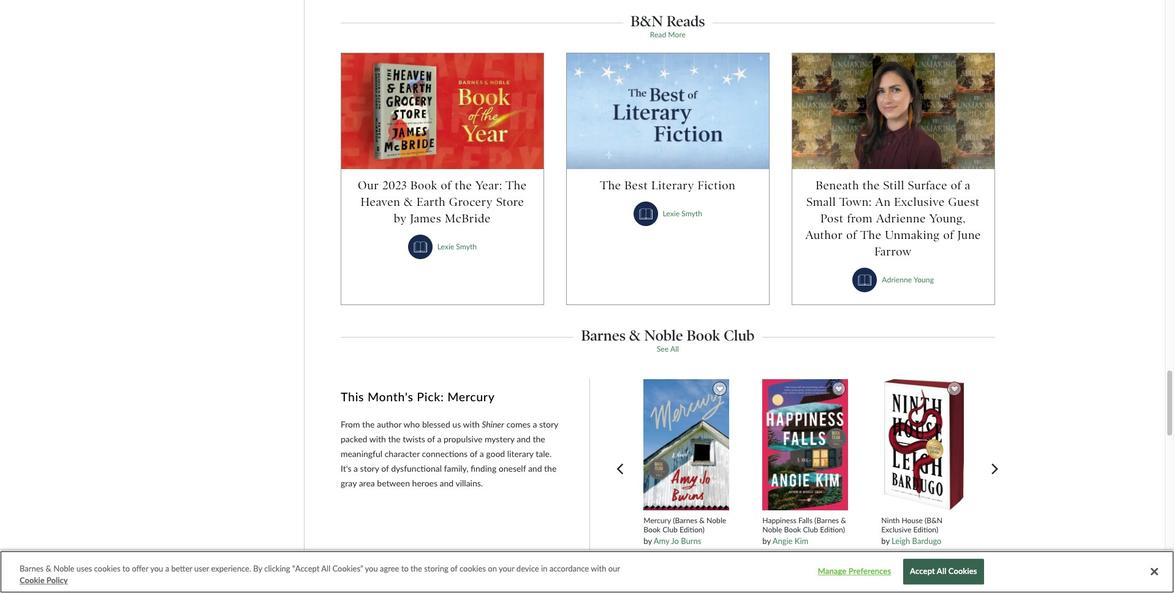Task type: vqa. For each thing, say whether or not it's contained in the screenshot.
first cookies from the right
yes



Task type: locate. For each thing, give the bounding box(es) containing it.
you
[[150, 564, 163, 574], [365, 564, 378, 574]]

read
[[650, 30, 667, 39]]

smyth down mcbride
[[456, 242, 477, 251]]

farrow
[[875, 245, 912, 259]]

noble inside barnes & noble book club see all
[[644, 327, 683, 345]]

by
[[394, 211, 407, 226], [644, 537, 652, 546], [763, 537, 771, 546], [882, 537, 890, 546]]

exclusive down ninth in the bottom right of the page
[[882, 525, 912, 535]]

lexie
[[663, 209, 680, 218], [437, 242, 454, 251]]

and
[[517, 434, 531, 445], [528, 464, 542, 474], [440, 478, 454, 489]]

you right offer
[[150, 564, 163, 574]]

finding
[[471, 464, 497, 474]]

by left james
[[394, 211, 407, 226]]

who
[[404, 419, 420, 430]]

a
[[965, 178, 971, 192], [533, 419, 537, 430], [437, 434, 442, 445], [480, 449, 484, 459], [354, 464, 358, 474], [165, 564, 169, 574]]

1 horizontal spatial mercury
[[644, 516, 671, 525]]

1 horizontal spatial club
[[724, 327, 755, 345]]

with inside comes a story packed with the twists of a propulsive mystery and the meaningful character connections of a good literary tale. it's a story of dysfunctional family, finding oneself and the gray area between heroes and villains.
[[369, 434, 386, 445]]

0 horizontal spatial barnes
[[20, 564, 44, 574]]

2 vertical spatial and
[[440, 478, 454, 489]]

2 (barnes from the left
[[815, 516, 839, 525]]

and down tale.
[[528, 464, 542, 474]]

0 vertical spatial and
[[517, 434, 531, 445]]

1 vertical spatial story
[[360, 464, 379, 474]]

the best literary fiction link
[[579, 177, 757, 194]]

1 you from the left
[[150, 564, 163, 574]]

1 vertical spatial lexie smyth
[[437, 242, 477, 251]]

1 horizontal spatial lexie smyth
[[663, 209, 703, 218]]

1 vertical spatial adrienne
[[882, 275, 912, 284]]

a down blessed
[[437, 434, 442, 445]]

uses
[[76, 564, 92, 574]]

0 vertical spatial lexie smyth link
[[663, 209, 703, 218]]

noble inside barnes & noble uses cookies to offer you a better user experience. by clicking "accept all cookies" you agree to the storing of cookies on your device in accordance with our cookie policy
[[53, 564, 74, 574]]

barnes inside barnes & noble book club see all
[[581, 327, 626, 345]]

by inside mercury (barnes & noble book club edition) by amy jo burns
[[644, 537, 652, 546]]

from
[[341, 419, 360, 430]]

0 vertical spatial smyth
[[682, 209, 703, 218]]

meaningful
[[341, 449, 383, 459]]

club inside mercury (barnes & noble book club edition) by amy jo burns
[[663, 525, 678, 535]]

1 horizontal spatial to
[[401, 564, 409, 574]]

1 vertical spatial smyth
[[456, 242, 477, 251]]

oneself
[[499, 464, 526, 474]]

3 edition) from the left
[[914, 525, 939, 535]]

you left agree
[[365, 564, 378, 574]]

0 horizontal spatial lexie smyth
[[437, 242, 477, 251]]

user
[[194, 564, 209, 574]]

the left storing
[[411, 564, 422, 574]]

adrienne up unmaking
[[876, 211, 926, 226]]

lexie smyth link down literary
[[663, 209, 703, 218]]

(barnes up burns
[[673, 516, 698, 525]]

smyth down literary
[[682, 209, 703, 218]]

area
[[359, 478, 375, 489]]

0 horizontal spatial edition)
[[680, 525, 705, 535]]

of inside our 2023 book of the year: the heaven & earth grocery store by james mcbride
[[441, 178, 452, 192]]

grocery
[[449, 195, 493, 209]]

exclusive down surface
[[895, 195, 945, 209]]

adrienne left young in the right of the page
[[882, 275, 912, 284]]

1 horizontal spatial smyth
[[682, 209, 703, 218]]

from the author who blessed us with shiner
[[341, 419, 504, 430]]

&
[[404, 195, 413, 209], [629, 327, 641, 345], [700, 516, 705, 525], [841, 516, 847, 525], [46, 564, 51, 574]]

(barnes inside mercury (barnes & noble book club edition) by amy jo burns
[[673, 516, 698, 525]]

cookie
[[20, 576, 45, 586]]

by left leigh
[[882, 537, 890, 546]]

1 horizontal spatial lexie smyth link
[[663, 209, 703, 218]]

the inside our 2023 book of the year: the heaven & earth grocery store by james mcbride
[[455, 178, 472, 192]]

club inside happiness falls (barnes & noble book club edition) by angie kim
[[803, 525, 818, 535]]

2023
[[383, 178, 407, 192]]

gray
[[341, 478, 357, 489]]

2 horizontal spatial edition)
[[914, 525, 939, 535]]

0 vertical spatial mercury
[[448, 390, 495, 404]]

mercury up amy
[[644, 516, 671, 525]]

lexie down literary
[[663, 209, 680, 218]]

young
[[914, 275, 934, 284]]

best
[[625, 178, 648, 192]]

the inside beneath the still surface of a small town: an exclusive guest post from adrienne young, author of the unmaking of june farrow
[[863, 178, 880, 192]]

cookies left on
[[460, 564, 486, 574]]

the left best
[[600, 178, 621, 192]]

amy jo burns link
[[654, 537, 702, 546]]

club inside barnes & noble book club see all
[[724, 327, 755, 345]]

1 horizontal spatial lexie
[[663, 209, 680, 218]]

this
[[341, 390, 364, 404]]

literary
[[652, 178, 695, 192]]

cookie policy link
[[20, 575, 68, 587]]

with down author
[[369, 434, 386, 445]]

1 vertical spatial exclusive
[[882, 525, 912, 535]]

of right storing
[[451, 564, 458, 574]]

barnes
[[581, 327, 626, 345], [20, 564, 44, 574]]

0 horizontal spatial you
[[150, 564, 163, 574]]

comes a story packed with the twists of a propulsive mystery and the meaningful character connections of a good literary tale. it's a story of dysfunctional family, finding oneself and the gray area between heroes and villains.
[[341, 419, 558, 489]]

and up literary
[[517, 434, 531, 445]]

this month's pick: mercury
[[341, 390, 495, 404]]

0 vertical spatial exclusive
[[895, 195, 945, 209]]

club
[[724, 327, 755, 345], [663, 525, 678, 535], [803, 525, 818, 535]]

1 the from the left
[[506, 178, 527, 192]]

b&n
[[631, 12, 663, 30]]

mercury up us
[[448, 390, 495, 404]]

1 (barnes from the left
[[673, 516, 698, 525]]

1 horizontal spatial cookies
[[460, 564, 486, 574]]

the right from
[[362, 419, 375, 430]]

lexie smyth
[[663, 209, 703, 218], [437, 242, 477, 251]]

offer
[[132, 564, 148, 574]]

story up tale.
[[539, 419, 558, 430]]

0 horizontal spatial smyth
[[456, 242, 477, 251]]

propulsive
[[444, 434, 483, 445]]

edition) up burns
[[680, 525, 705, 535]]

beneath the still surface of a small town: an exclusive guest post from adrienne young, author of the unmaking of june farrow
[[806, 178, 982, 259]]

0 vertical spatial lexie
[[663, 209, 680, 218]]

0 vertical spatial story
[[539, 419, 558, 430]]

"accept
[[292, 564, 320, 574]]

1 vertical spatial barnes
[[20, 564, 44, 574]]

lexie smyth down mcbride
[[437, 242, 477, 251]]

store
[[497, 195, 524, 209]]

villains.
[[456, 478, 483, 489]]

edition) up "manage"
[[820, 525, 845, 535]]

0 horizontal spatial the
[[506, 178, 527, 192]]

the up store
[[506, 178, 527, 192]]

2 horizontal spatial with
[[591, 564, 607, 574]]

0 horizontal spatial lexie smyth link
[[437, 242, 477, 251]]

barnes for book
[[581, 327, 626, 345]]

fiction
[[698, 178, 736, 192]]

1 vertical spatial lexie smyth link
[[437, 242, 477, 251]]

2 the from the left
[[600, 178, 621, 192]]

edition) inside happiness falls (barnes & noble book club edition) by angie kim
[[820, 525, 845, 535]]

our 2023 book of the year: the heaven & earth grocery store by james mcbride
[[358, 178, 527, 226]]

in
[[541, 564, 548, 574]]

of up earth
[[441, 178, 452, 192]]

0 horizontal spatial all
[[321, 564, 331, 574]]

of
[[441, 178, 452, 192], [951, 178, 962, 192], [944, 228, 954, 242], [427, 434, 435, 445], [470, 449, 478, 459], [381, 464, 389, 474], [451, 564, 458, 574]]

1 vertical spatial lexie
[[437, 242, 454, 251]]

0 horizontal spatial (barnes
[[673, 516, 698, 525]]

2 horizontal spatial all
[[937, 567, 947, 577]]

all right accept
[[937, 567, 947, 577]]

to
[[123, 564, 130, 574], [401, 564, 409, 574]]

0 vertical spatial adrienne
[[876, 211, 926, 226]]

the up grocery
[[455, 178, 472, 192]]

with left our
[[591, 564, 607, 574]]

& inside barnes & noble uses cookies to offer you a better user experience. by clicking "accept all cookies" you agree to the storing of cookies on your device in accordance with our cookie policy
[[46, 564, 51, 574]]

by left angie
[[763, 537, 771, 546]]

leigh bardugo link
[[892, 537, 942, 546]]

the
[[455, 178, 472, 192], [863, 178, 880, 192], [362, 419, 375, 430], [388, 434, 401, 445], [533, 434, 545, 445], [544, 464, 557, 474], [411, 564, 422, 574]]

b&n reads read more
[[631, 12, 705, 39]]

2 to from the left
[[401, 564, 409, 574]]

0 horizontal spatial lexie
[[437, 242, 454, 251]]

ninth house (b&n exclusive edition) image
[[884, 379, 965, 512]]

a left 'good'
[[480, 449, 484, 459]]

1 vertical spatial with
[[369, 434, 386, 445]]

a up guest
[[965, 178, 971, 192]]

comes
[[507, 419, 531, 430]]

adrienne
[[876, 211, 926, 226], [882, 275, 912, 284]]

1 horizontal spatial story
[[539, 419, 558, 430]]

1 horizontal spatial edition)
[[820, 525, 845, 535]]

storing
[[424, 564, 449, 574]]

lexie smyth link down mcbride
[[437, 242, 477, 251]]

author
[[377, 419, 402, 430]]

1 vertical spatial mercury
[[644, 516, 671, 525]]

falls
[[799, 516, 813, 525]]

heaven
[[361, 195, 401, 209]]

1 horizontal spatial you
[[365, 564, 378, 574]]

book inside our 2023 book of the year: the heaven & earth grocery store by james mcbride
[[411, 178, 438, 192]]

the up an
[[863, 178, 880, 192]]

(barnes inside happiness falls (barnes & noble book club edition) by angie kim
[[815, 516, 839, 525]]

happiness falls (barnes & noble book club edition) image
[[762, 379, 849, 512]]

adrienne young
[[882, 275, 934, 284]]

all right see at right bottom
[[671, 345, 679, 354]]

1 horizontal spatial with
[[463, 419, 480, 430]]

to left offer
[[123, 564, 130, 574]]

all right "accept
[[321, 564, 331, 574]]

of up finding
[[470, 449, 478, 459]]

lexie down james
[[437, 242, 454, 251]]

2 edition) from the left
[[820, 525, 845, 535]]

policy
[[46, 576, 68, 586]]

2 vertical spatial with
[[591, 564, 607, 574]]

leigh
[[892, 537, 911, 546]]

0 vertical spatial barnes
[[581, 327, 626, 345]]

accordance
[[550, 564, 589, 574]]

ninth house (b&n exclusive edition) by leigh bardugo
[[882, 516, 943, 546]]

lexie smyth down literary
[[663, 209, 703, 218]]

1 horizontal spatial barnes
[[581, 327, 626, 345]]

1 horizontal spatial the
[[600, 178, 621, 192]]

family,
[[444, 464, 469, 474]]

1 edition) from the left
[[680, 525, 705, 535]]

and down family,
[[440, 478, 454, 489]]

& inside happiness falls (barnes & noble book club edition) by angie kim
[[841, 516, 847, 525]]

beneath the still surface of a small town: an exclusive guest post from adrienne young, author of the unmaking of june farrow link
[[805, 177, 982, 260]]

month's
[[368, 390, 414, 404]]

with right us
[[463, 419, 480, 430]]

the down author
[[388, 434, 401, 445]]

tale.
[[536, 449, 552, 459]]

cookies right uses on the left bottom of the page
[[94, 564, 120, 574]]

edition) up bardugo
[[914, 525, 939, 535]]

beneath the still surface of a small town: an exclusive guest post from adrienne young, author of the unmaking of june farrow image
[[792, 53, 995, 169]]

smyth for fiction
[[682, 209, 703, 218]]

0 horizontal spatial to
[[123, 564, 130, 574]]

of down the young,
[[944, 228, 954, 242]]

0 horizontal spatial club
[[663, 525, 678, 535]]

device
[[517, 564, 539, 574]]

0 vertical spatial lexie smyth
[[663, 209, 703, 218]]

smyth for of
[[456, 242, 477, 251]]

story up area
[[360, 464, 379, 474]]

us
[[453, 419, 461, 430]]

1 horizontal spatial all
[[671, 345, 679, 354]]

privacy alert dialog
[[0, 551, 1175, 593]]

0 vertical spatial with
[[463, 419, 480, 430]]

(barnes right falls in the bottom of the page
[[815, 516, 839, 525]]

ninth
[[882, 516, 900, 525]]

with
[[463, 419, 480, 430], [369, 434, 386, 445], [591, 564, 607, 574]]

by left amy
[[644, 537, 652, 546]]

the best literary fiction
[[600, 178, 736, 192]]

barnes inside barnes & noble uses cookies to offer you a better user experience. by clicking "accept all cookies" you agree to the storing of cookies on your device in accordance with our cookie policy
[[20, 564, 44, 574]]

literary
[[507, 449, 534, 459]]

a left better
[[165, 564, 169, 574]]

exclusive inside beneath the still surface of a small town: an exclusive guest post from adrienne young, author of the unmaking of june farrow
[[895, 195, 945, 209]]

book
[[411, 178, 438, 192], [687, 327, 720, 345], [644, 525, 661, 535], [784, 525, 801, 535]]

our 2023 book of the year: the heaven & earth grocery store by james mcbride image
[[341, 53, 544, 169]]

our
[[609, 564, 620, 574]]

book inside happiness falls (barnes & noble book club edition) by angie kim
[[784, 525, 801, 535]]

1 horizontal spatial (barnes
[[815, 516, 839, 525]]

2 horizontal spatial club
[[803, 525, 818, 535]]

0 horizontal spatial cookies
[[94, 564, 120, 574]]

june
[[958, 228, 982, 242]]

a inside barnes & noble uses cookies to offer you a better user experience. by clicking "accept all cookies" you agree to the storing of cookies on your device in accordance with our cookie policy
[[165, 564, 169, 574]]

0 horizontal spatial with
[[369, 434, 386, 445]]

to right agree
[[401, 564, 409, 574]]

agree
[[380, 564, 399, 574]]

0 horizontal spatial story
[[360, 464, 379, 474]]



Task type: describe. For each thing, give the bounding box(es) containing it.
by
[[253, 564, 262, 574]]

barnes for uses
[[20, 564, 44, 574]]

by inside happiness falls (barnes & noble book club edition) by angie kim
[[763, 537, 771, 546]]

happiness falls (barnes & noble book club edition) by angie kim
[[763, 516, 847, 546]]

from
[[847, 211, 873, 226]]

read more link
[[650, 30, 686, 39]]

the down tale.
[[544, 464, 557, 474]]

james
[[410, 211, 442, 226]]

amy
[[654, 537, 670, 546]]

accept all cookies
[[910, 567, 978, 577]]

small
[[807, 195, 837, 209]]

cookies"
[[333, 564, 363, 574]]

barnes & noble book club see all
[[581, 327, 755, 354]]

mercury inside mercury (barnes & noble book club edition) by amy jo burns
[[644, 516, 671, 525]]

all inside barnes & noble book club see all
[[671, 345, 679, 354]]

1 cookies from the left
[[94, 564, 120, 574]]

edition) inside mercury (barnes & noble book club edition) by amy jo burns
[[680, 525, 705, 535]]

mercury (barnes & noble book club edition) by amy jo burns
[[644, 516, 727, 546]]

0 horizontal spatial mercury
[[448, 390, 495, 404]]

surface
[[908, 178, 948, 192]]

of down blessed
[[427, 434, 435, 445]]

beneath
[[816, 178, 860, 192]]

the up tale.
[[533, 434, 545, 445]]

reads
[[667, 12, 705, 30]]

blessed
[[422, 419, 450, 430]]

book inside mercury (barnes & noble book club edition) by amy jo burns
[[644, 525, 661, 535]]

the best literary fiction image
[[567, 53, 769, 169]]

good
[[486, 449, 505, 459]]

character
[[385, 449, 420, 459]]

the inside our 2023 book of the year: the heaven & earth grocery store by james mcbride
[[506, 178, 527, 192]]

a inside beneath the still surface of a small town: an exclusive guest post from adrienne young, author of the unmaking of june farrow
[[965, 178, 971, 192]]

1 to from the left
[[123, 564, 130, 574]]

guest
[[949, 195, 980, 209]]

between
[[377, 478, 410, 489]]

of up guest
[[951, 178, 962, 192]]

edition) inside ninth house (b&n exclusive edition) by leigh bardugo
[[914, 525, 939, 535]]

1 vertical spatial and
[[528, 464, 542, 474]]

by inside our 2023 book of the year: the heaven & earth grocery store by james mcbride
[[394, 211, 407, 226]]

better
[[171, 564, 192, 574]]

manage
[[818, 567, 847, 577]]

packed
[[341, 434, 367, 445]]

it's
[[341, 464, 352, 474]]

house
[[902, 516, 923, 525]]

of the
[[847, 228, 882, 242]]

all inside button
[[937, 567, 947, 577]]

happiness
[[763, 516, 797, 525]]

lexie for book
[[437, 242, 454, 251]]

2 cookies from the left
[[460, 564, 486, 574]]

exclusive inside ninth house (b&n exclusive edition) by leigh bardugo
[[882, 525, 912, 535]]

with inside barnes & noble uses cookies to offer you a better user experience. by clicking "accept all cookies" you agree to the storing of cookies on your device in accordance with our cookie policy
[[591, 564, 607, 574]]

jo
[[671, 537, 679, 546]]

book inside barnes & noble book club see all
[[687, 327, 720, 345]]

lexie smyth for of
[[437, 242, 477, 251]]

the inside barnes & noble uses cookies to offer you a better user experience. by clicking "accept all cookies" you agree to the storing of cookies on your device in accordance with our cookie policy
[[411, 564, 422, 574]]

noble inside mercury (barnes & noble book club edition) by amy jo burns
[[707, 516, 727, 525]]

lexie smyth for fiction
[[663, 209, 703, 218]]

a right it's
[[354, 464, 358, 474]]

& inside our 2023 book of the year: the heaven & earth grocery store by james mcbride
[[404, 195, 413, 209]]

angie kim link
[[773, 537, 809, 546]]

ninth house (b&n exclusive edition) link
[[882, 516, 967, 535]]

town:
[[840, 195, 872, 209]]

cookies
[[949, 567, 978, 577]]

of up between in the left bottom of the page
[[381, 464, 389, 474]]

noble inside happiness falls (barnes & noble book club edition) by angie kim
[[763, 525, 782, 535]]

lexie smyth link for fiction
[[663, 209, 703, 218]]

our
[[358, 178, 379, 192]]

a right comes
[[533, 419, 537, 430]]

mystery
[[485, 434, 515, 445]]

lexie for literary
[[663, 209, 680, 218]]

of inside barnes & noble uses cookies to offer you a better user experience. by clicking "accept all cookies" you agree to the storing of cookies on your device in accordance with our cookie policy
[[451, 564, 458, 574]]

bardugo
[[913, 537, 942, 546]]

mcbride
[[445, 211, 491, 226]]

mercury (barnes & noble book club edition) image
[[643, 379, 730, 512]]

shiner
[[482, 419, 504, 430]]

connections
[[422, 449, 468, 459]]

adrienne inside beneath the still surface of a small town: an exclusive guest post from adrienne young, author of the unmaking of june farrow
[[876, 211, 926, 226]]

manage preferences button
[[817, 560, 893, 584]]

all inside barnes & noble uses cookies to offer you a better user experience. by clicking "accept all cookies" you agree to the storing of cookies on your device in accordance with our cookie policy
[[321, 564, 331, 574]]

still
[[884, 178, 905, 192]]

(b&n
[[925, 516, 943, 525]]

dysfunctional
[[391, 464, 442, 474]]

clicking
[[264, 564, 290, 574]]

author
[[806, 228, 843, 242]]

your
[[499, 564, 515, 574]]

adrienne young link
[[882, 275, 934, 284]]

mercury (barnes & noble book club edition) link
[[644, 516, 729, 535]]

accept
[[910, 567, 935, 577]]

barnes & noble uses cookies to offer you a better user experience. by clicking "accept all cookies" you agree to the storing of cookies on your device in accordance with our cookie policy
[[20, 564, 620, 586]]

see all link
[[657, 345, 679, 354]]

see
[[657, 345, 669, 354]]

our 2023 book of the year: the heaven & earth grocery store by james mcbride link
[[354, 177, 531, 227]]

young,
[[930, 211, 966, 226]]

on
[[488, 564, 497, 574]]

angie
[[773, 537, 793, 546]]

2 you from the left
[[365, 564, 378, 574]]

by inside ninth house (b&n exclusive edition) by leigh bardugo
[[882, 537, 890, 546]]

experience.
[[211, 564, 251, 574]]

unmaking
[[885, 228, 940, 242]]

twists
[[403, 434, 425, 445]]

& inside mercury (barnes & noble book club edition) by amy jo burns
[[700, 516, 705, 525]]

lexie smyth link for of
[[437, 242, 477, 251]]

post
[[821, 211, 844, 226]]

burns
[[681, 537, 702, 546]]

manage preferences
[[818, 567, 891, 577]]

& inside barnes & noble book club see all
[[629, 327, 641, 345]]

pick:
[[417, 390, 444, 404]]

year:
[[476, 178, 503, 192]]



